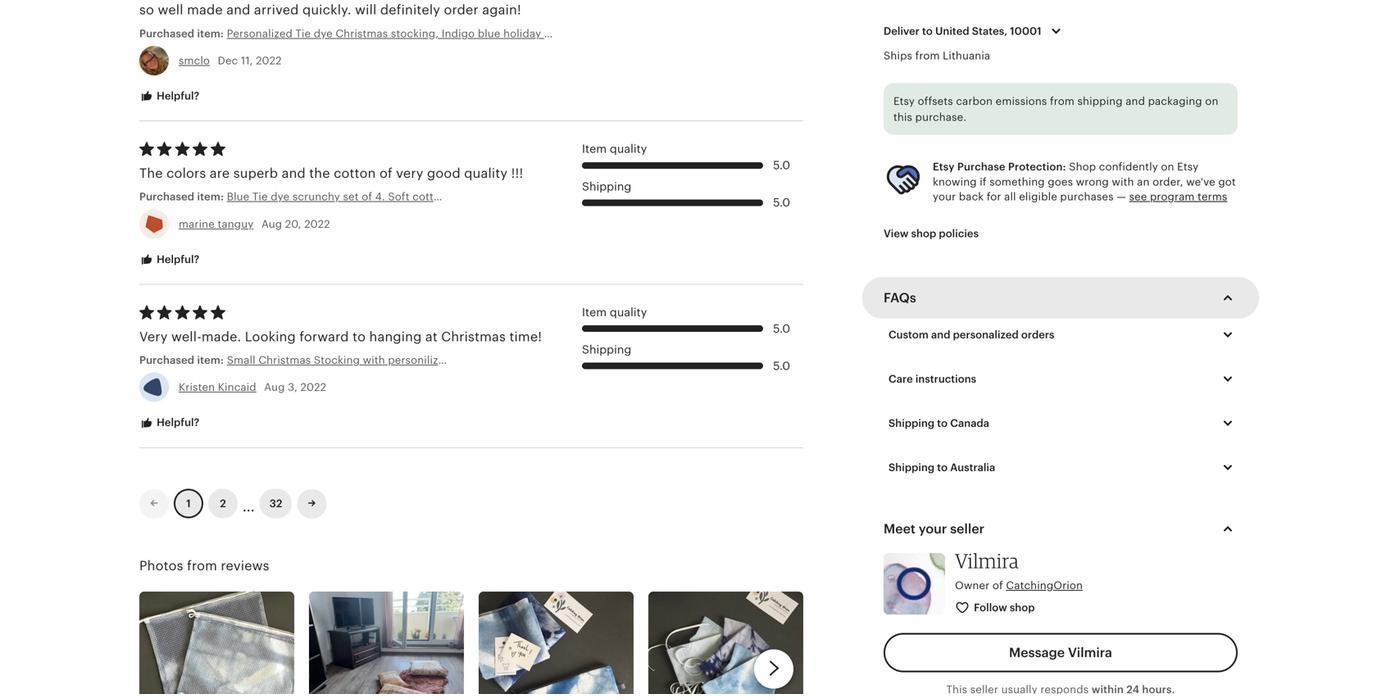 Task type: describe. For each thing, give the bounding box(es) containing it.
marine tanguy aug 20, 2022
[[179, 218, 330, 230]]

wrong
[[1076, 176, 1109, 188]]

item quality for the colors are superb and the cotton of very good quality !!!
[[582, 142, 647, 155]]

tie
[[295, 27, 311, 40]]

united
[[935, 25, 969, 37]]

photos from reviews
[[139, 558, 269, 573]]

shop for view
[[911, 228, 936, 240]]

very
[[396, 166, 423, 181]]

smclo link
[[179, 55, 210, 67]]

meet your seller button
[[869, 509, 1253, 549]]

the
[[309, 166, 330, 181]]

etsy inside shop confidently on etsy knowing if something goes wrong with an order, we've got your back for all eligible purchases —
[[1177, 161, 1199, 173]]

custom and personalized orders button
[[876, 318, 1250, 352]]

32
[[269, 498, 282, 510]]

32 link
[[260, 489, 292, 519]]

arrived
[[254, 3, 299, 17]]

quality for the colors are superb and the cotton of very good quality !!!
[[610, 142, 647, 155]]

helpful? for colors
[[154, 253, 199, 266]]

decoration,
[[544, 27, 604, 40]]

with
[[1112, 176, 1134, 188]]

back
[[959, 191, 984, 203]]

helpful? for well-
[[154, 417, 199, 429]]

follow shop button
[[943, 593, 1049, 624]]

emissions
[[996, 95, 1047, 107]]

follow
[[974, 602, 1007, 614]]

knowing
[[933, 176, 977, 188]]

good
[[427, 166, 461, 181]]

of inside "vilmira owner of catchingorion"
[[993, 579, 1003, 592]]

dye
[[314, 27, 333, 40]]

to right "forward"
[[353, 329, 366, 344]]

order,
[[1153, 176, 1183, 188]]

purchased item: for colors
[[139, 191, 227, 203]]

on inside etsy offsets carbon emissions from shipping and packaging on this purchase.
[[1205, 95, 1219, 107]]

2022 for and
[[304, 218, 330, 230]]

order
[[444, 3, 479, 17]]

from for reviews
[[187, 558, 217, 573]]

shipping to australia
[[889, 461, 995, 474]]

reviews
[[221, 558, 269, 573]]

item quality for very well-made. looking forward to hanging at christmas time!
[[582, 306, 647, 319]]

and inside custom and personalized orders dropdown button
[[931, 329, 950, 341]]

personalized
[[953, 329, 1019, 341]]

2 link
[[208, 489, 238, 519]]

shipping inside dropdown button
[[889, 417, 935, 429]]

kristen kincaid aug 3, 2022
[[179, 381, 326, 394]]

1 link
[[174, 489, 203, 519]]

goes
[[1048, 176, 1073, 188]]

your inside shop confidently on etsy knowing if something goes wrong with an order, we've got your back for all eligible purchases —
[[933, 191, 956, 203]]

vilmira image
[[884, 553, 945, 615]]

ships from lithuania
[[884, 50, 990, 62]]

to for deliver to united states, 10001
[[922, 25, 933, 37]]

etsy for etsy purchase protection:
[[933, 161, 955, 173]]

purchased item: for well-
[[139, 354, 227, 366]]

protection:
[[1008, 161, 1066, 173]]

are
[[210, 166, 230, 181]]

looking
[[245, 329, 296, 344]]

to for shipping to australia
[[937, 461, 948, 474]]

3 5.0 from the top
[[773, 322, 790, 335]]

an
[[1137, 176, 1150, 188]]

made.
[[202, 329, 241, 344]]

to for shipping to canada
[[937, 417, 948, 429]]

instructions
[[915, 373, 976, 385]]

1
[[186, 498, 191, 510]]

2 horizontal spatial christmas
[[666, 27, 718, 40]]

shop confidently on etsy knowing if something goes wrong with an order, we've got your back for all eligible purchases —
[[933, 161, 1236, 203]]

1 vertical spatial quality
[[464, 166, 508, 181]]

indigo
[[442, 27, 475, 40]]

again!
[[482, 3, 521, 17]]

marine tanguy link
[[179, 218, 254, 230]]

australia
[[950, 461, 995, 474]]

so
[[139, 3, 154, 17]]

colors
[[166, 166, 206, 181]]

we've
[[1186, 176, 1215, 188]]

smclo dec 11, 2022
[[179, 55, 282, 67]]

at
[[425, 329, 438, 344]]

terms
[[1198, 191, 1227, 203]]

meet your seller
[[884, 522, 985, 536]]

1 horizontal spatial christmas
[[441, 329, 506, 344]]

etsy for etsy offsets carbon emissions from shipping and packaging on this purchase.
[[894, 95, 915, 107]]

aug for looking
[[264, 381, 285, 394]]

forward
[[299, 329, 349, 344]]

custom and personalized orders
[[889, 329, 1055, 341]]

shipping to australia button
[[876, 450, 1250, 485]]

superb
[[233, 166, 278, 181]]

1 purchased from the top
[[139, 27, 194, 40]]

on inside shop confidently on etsy knowing if something goes wrong with an order, we've got your back for all eligible purchases —
[[1161, 161, 1174, 173]]

smclo
[[179, 55, 210, 67]]

4 5.0 from the top
[[773, 359, 790, 372]]

1 5.0 from the top
[[773, 159, 790, 172]]

11,
[[241, 55, 253, 67]]

purchased item: personalized tie dye christmas stocking, indigo blue holiday decoration, monogram christmas stocking
[[139, 27, 766, 40]]

the colors are superb and the cotton of very good quality !!!
[[139, 166, 523, 181]]

definitely
[[380, 3, 440, 17]]

tanguy
[[218, 218, 254, 230]]



Task type: locate. For each thing, give the bounding box(es) containing it.
1 helpful? from the top
[[154, 90, 199, 102]]

shipping
[[582, 180, 631, 193], [582, 343, 631, 356], [889, 417, 935, 429], [889, 461, 935, 474]]

0 horizontal spatial vilmira
[[955, 549, 1019, 573]]

2022 right 11,
[[256, 55, 282, 67]]

helpful? button down kristen
[[127, 408, 212, 438]]

stocking,
[[391, 27, 439, 40]]

etsy up knowing
[[933, 161, 955, 173]]

hanging
[[369, 329, 422, 344]]

purchased item: down the colors
[[139, 191, 227, 203]]

2 purchased item: from the top
[[139, 354, 227, 366]]

catchingorion
[[1006, 579, 1083, 592]]

2 5.0 from the top
[[773, 196, 790, 209]]

2022 right 20,
[[304, 218, 330, 230]]

etsy offsets carbon emissions from shipping and packaging on this purchase.
[[894, 95, 1219, 123]]

orders
[[1021, 329, 1055, 341]]

see program terms link
[[1129, 191, 1227, 203]]

purchases
[[1060, 191, 1114, 203]]

10001
[[1010, 25, 1042, 37]]

shop right view
[[911, 228, 936, 240]]

1 vertical spatial item:
[[197, 191, 224, 203]]

from
[[915, 50, 940, 62], [1050, 95, 1075, 107], [187, 558, 217, 573]]

holiday
[[503, 27, 541, 40]]

aug left '3,' at the bottom
[[264, 381, 285, 394]]

2 item from the top
[[582, 306, 607, 319]]

1 horizontal spatial on
[[1205, 95, 1219, 107]]

0 vertical spatial item
[[582, 142, 607, 155]]

1 vertical spatial your
[[919, 522, 947, 536]]

2022
[[256, 55, 282, 67], [304, 218, 330, 230], [300, 381, 326, 394]]

faqs
[[884, 290, 916, 305]]

for
[[987, 191, 1001, 203]]

—
[[1117, 191, 1126, 203]]

0 horizontal spatial shop
[[911, 228, 936, 240]]

0 vertical spatial purchased
[[139, 27, 194, 40]]

helpful? down marine
[[154, 253, 199, 266]]

2 vertical spatial helpful?
[[154, 417, 199, 429]]

offsets
[[918, 95, 953, 107]]

shop inside button
[[911, 228, 936, 240]]

and right custom
[[931, 329, 950, 341]]

1 horizontal spatial etsy
[[933, 161, 955, 173]]

aug
[[261, 218, 282, 230], [264, 381, 285, 394]]

1 vertical spatial 2022
[[304, 218, 330, 230]]

stocking
[[721, 27, 766, 40]]

to left australia at the bottom of page
[[937, 461, 948, 474]]

item for the colors are superb and the cotton of very good quality !!!
[[582, 142, 607, 155]]

1 vertical spatial aug
[[264, 381, 285, 394]]

very well-made. looking forward to hanging at christmas time!
[[139, 329, 542, 344]]

0 vertical spatial shop
[[911, 228, 936, 240]]

ships
[[884, 50, 912, 62]]

1 vertical spatial on
[[1161, 161, 1174, 173]]

program
[[1150, 191, 1195, 203]]

1 item from the top
[[582, 142, 607, 155]]

shop inside button
[[1010, 602, 1035, 614]]

christmas
[[336, 27, 388, 40], [666, 27, 718, 40], [441, 329, 506, 344]]

vilmira owner of catchingorion
[[955, 549, 1083, 592]]

catchingorion link
[[1006, 579, 1083, 592]]

care instructions
[[889, 373, 976, 385]]

and inside etsy offsets carbon emissions from shipping and packaging on this purchase.
[[1126, 95, 1145, 107]]

3,
[[288, 381, 298, 394]]

etsy
[[894, 95, 915, 107], [933, 161, 955, 173], [1177, 161, 1199, 173]]

shop
[[1069, 161, 1096, 173]]

1 vertical spatial from
[[1050, 95, 1075, 107]]

2 vertical spatial purchased
[[139, 354, 194, 366]]

helpful? down kristen
[[154, 417, 199, 429]]

item: down the made
[[197, 27, 224, 40]]

purchase
[[957, 161, 1006, 173]]

care
[[889, 373, 913, 385]]

shop for follow
[[1010, 602, 1035, 614]]

0 horizontal spatial of
[[379, 166, 393, 181]]

helpful? button down marine
[[127, 245, 212, 275]]

0 horizontal spatial christmas
[[336, 27, 388, 40]]

2 horizontal spatial from
[[1050, 95, 1075, 107]]

personalized tie dye christmas stocking, indigo blue holiday decoration, monogram christmas stocking link
[[227, 26, 766, 41]]

1 vertical spatial helpful? button
[[127, 245, 212, 275]]

to left united
[[922, 25, 933, 37]]

photos
[[139, 558, 183, 573]]

deliver
[[884, 25, 920, 37]]

2 purchased from the top
[[139, 191, 194, 203]]

0 vertical spatial 2022
[[256, 55, 282, 67]]

3 helpful? button from the top
[[127, 408, 212, 438]]

1 item: from the top
[[197, 27, 224, 40]]

1 vertical spatial purchased
[[139, 191, 194, 203]]

1 horizontal spatial from
[[915, 50, 940, 62]]

purchased for very
[[139, 354, 194, 366]]

custom
[[889, 329, 929, 341]]

1 horizontal spatial vilmira
[[1068, 646, 1112, 660]]

from left shipping
[[1050, 95, 1075, 107]]

3 purchased from the top
[[139, 354, 194, 366]]

1 vertical spatial shop
[[1010, 602, 1035, 614]]

0 vertical spatial your
[[933, 191, 956, 203]]

helpful? button for well-
[[127, 408, 212, 438]]

2 vertical spatial item:
[[197, 354, 224, 366]]

2 item quality from the top
[[582, 306, 647, 319]]

your right meet
[[919, 522, 947, 536]]

vilmira right message
[[1068, 646, 1112, 660]]

christmas right at
[[441, 329, 506, 344]]

this
[[894, 111, 912, 123]]

2 vertical spatial from
[[187, 558, 217, 573]]

and right shipping
[[1126, 95, 1145, 107]]

purchased down the at the left of page
[[139, 191, 194, 203]]

and up personalized
[[226, 3, 250, 17]]

see program terms
[[1129, 191, 1227, 203]]

0 vertical spatial helpful?
[[154, 90, 199, 102]]

0 vertical spatial on
[[1205, 95, 1219, 107]]

from inside etsy offsets carbon emissions from shipping and packaging on this purchase.
[[1050, 95, 1075, 107]]

0 vertical spatial aug
[[261, 218, 282, 230]]

personalized
[[227, 27, 293, 40]]

item: down the made.
[[197, 354, 224, 366]]

well
[[158, 3, 183, 17]]

very
[[139, 329, 168, 344]]

from right ships
[[915, 50, 940, 62]]

so well made and arrived quickly. will definitely order again!
[[139, 3, 521, 17]]

item: down the are
[[197, 191, 224, 203]]

2022 for forward
[[300, 381, 326, 394]]

message vilmira
[[1009, 646, 1112, 660]]

something
[[990, 176, 1045, 188]]

0 vertical spatial vilmira
[[955, 549, 1019, 573]]

etsy up we've
[[1177, 161, 1199, 173]]

on right packaging
[[1205, 95, 1219, 107]]

etsy up this
[[894, 95, 915, 107]]

2 vertical spatial 2022
[[300, 381, 326, 394]]

1 vertical spatial of
[[993, 579, 1003, 592]]

shipping
[[1078, 95, 1123, 107]]

2 vertical spatial quality
[[610, 306, 647, 319]]

2 vertical spatial helpful? button
[[127, 408, 212, 438]]

view shop policies button
[[871, 219, 991, 249]]

helpful? button
[[127, 81, 212, 112], [127, 245, 212, 275], [127, 408, 212, 438]]

see
[[1129, 191, 1147, 203]]

0 vertical spatial of
[[379, 166, 393, 181]]

1 vertical spatial vilmira
[[1068, 646, 1112, 660]]

your inside dropdown button
[[919, 522, 947, 536]]

1 horizontal spatial of
[[993, 579, 1003, 592]]

vilmira
[[955, 549, 1019, 573], [1068, 646, 1112, 660]]

helpful? down smclo
[[154, 90, 199, 102]]

etsy inside etsy offsets carbon emissions from shipping and packaging on this purchase.
[[894, 95, 915, 107]]

states,
[[972, 25, 1007, 37]]

item: for are
[[197, 191, 224, 203]]

3 helpful? from the top
[[154, 417, 199, 429]]

and left the the
[[282, 166, 306, 181]]

1 vertical spatial item quality
[[582, 306, 647, 319]]

…
[[243, 492, 255, 516]]

helpful? button for colors
[[127, 245, 212, 275]]

seller
[[950, 522, 985, 536]]

meet
[[884, 522, 916, 536]]

monogram
[[607, 27, 663, 40]]

0 vertical spatial purchased item:
[[139, 191, 227, 203]]

vilmira inside "vilmira owner of catchingorion"
[[955, 549, 1019, 573]]

well-
[[171, 329, 202, 344]]

1 vertical spatial helpful?
[[154, 253, 199, 266]]

of left very
[[379, 166, 393, 181]]

shipping inside dropdown button
[[889, 461, 935, 474]]

2 horizontal spatial etsy
[[1177, 161, 1199, 173]]

0 vertical spatial helpful? button
[[127, 81, 212, 112]]

0 vertical spatial from
[[915, 50, 940, 62]]

5.0
[[773, 159, 790, 172], [773, 196, 790, 209], [773, 322, 790, 335], [773, 359, 790, 372]]

etsy purchase protection:
[[933, 161, 1066, 173]]

lithuania
[[943, 50, 990, 62]]

1 purchased item: from the top
[[139, 191, 227, 203]]

all
[[1004, 191, 1016, 203]]

2 helpful? from the top
[[154, 253, 199, 266]]

2 helpful? button from the top
[[127, 245, 212, 275]]

cotton
[[334, 166, 376, 181]]

1 helpful? button from the top
[[127, 81, 212, 112]]

quality
[[610, 142, 647, 155], [464, 166, 508, 181], [610, 306, 647, 319]]

helpful? button down smclo
[[127, 81, 212, 112]]

0 vertical spatial quality
[[610, 142, 647, 155]]

marine
[[179, 218, 215, 230]]

2 item: from the top
[[197, 191, 224, 203]]

vilmira inside button
[[1068, 646, 1112, 660]]

aug left 20,
[[261, 218, 282, 230]]

item
[[582, 142, 607, 155], [582, 306, 607, 319]]

item for very well-made. looking forward to hanging at christmas time!
[[582, 306, 607, 319]]

on up "order,"
[[1161, 161, 1174, 173]]

aug for superb
[[261, 218, 282, 230]]

1 horizontal spatial shop
[[1010, 602, 1035, 614]]

christmas left stocking
[[666, 27, 718, 40]]

kristen
[[179, 381, 215, 394]]

policies
[[939, 228, 979, 240]]

purchased down very
[[139, 354, 194, 366]]

vilmira up owner
[[955, 549, 1019, 573]]

your down knowing
[[933, 191, 956, 203]]

eligible
[[1019, 191, 1057, 203]]

0 horizontal spatial from
[[187, 558, 217, 573]]

1 vertical spatial item
[[582, 306, 607, 319]]

1 item quality from the top
[[582, 142, 647, 155]]

will
[[355, 3, 377, 17]]

item: for made.
[[197, 354, 224, 366]]

0 horizontal spatial etsy
[[894, 95, 915, 107]]

1 vertical spatial purchased item:
[[139, 354, 227, 366]]

made
[[187, 3, 223, 17]]

from for lithuania
[[915, 50, 940, 62]]

purchased item:
[[139, 191, 227, 203], [139, 354, 227, 366]]

from right photos
[[187, 558, 217, 573]]

0 horizontal spatial on
[[1161, 161, 1174, 173]]

purchased down well
[[139, 27, 194, 40]]

quality for very well-made. looking forward to hanging at christmas time!
[[610, 306, 647, 319]]

purchased item: down well- at the top left of page
[[139, 354, 227, 366]]

to inside dropdown button
[[937, 461, 948, 474]]

shop down catchingorion link
[[1010, 602, 1035, 614]]

3 item: from the top
[[197, 354, 224, 366]]

20,
[[285, 218, 301, 230]]

!!!
[[511, 166, 523, 181]]

christmas down will
[[336, 27, 388, 40]]

2022 right '3,' at the bottom
[[300, 381, 326, 394]]

dec
[[218, 55, 238, 67]]

0 vertical spatial item:
[[197, 27, 224, 40]]

purchased for the
[[139, 191, 194, 203]]

0 vertical spatial item quality
[[582, 142, 647, 155]]

view
[[884, 228, 909, 240]]

shipping to canada
[[889, 417, 989, 429]]

follow shop
[[974, 602, 1035, 614]]

shipping to canada button
[[876, 406, 1250, 440]]

of up follow shop button on the right bottom
[[993, 579, 1003, 592]]

to left the canada
[[937, 417, 948, 429]]

kincaid
[[218, 381, 256, 394]]



Task type: vqa. For each thing, say whether or not it's contained in the screenshot.
Is
no



